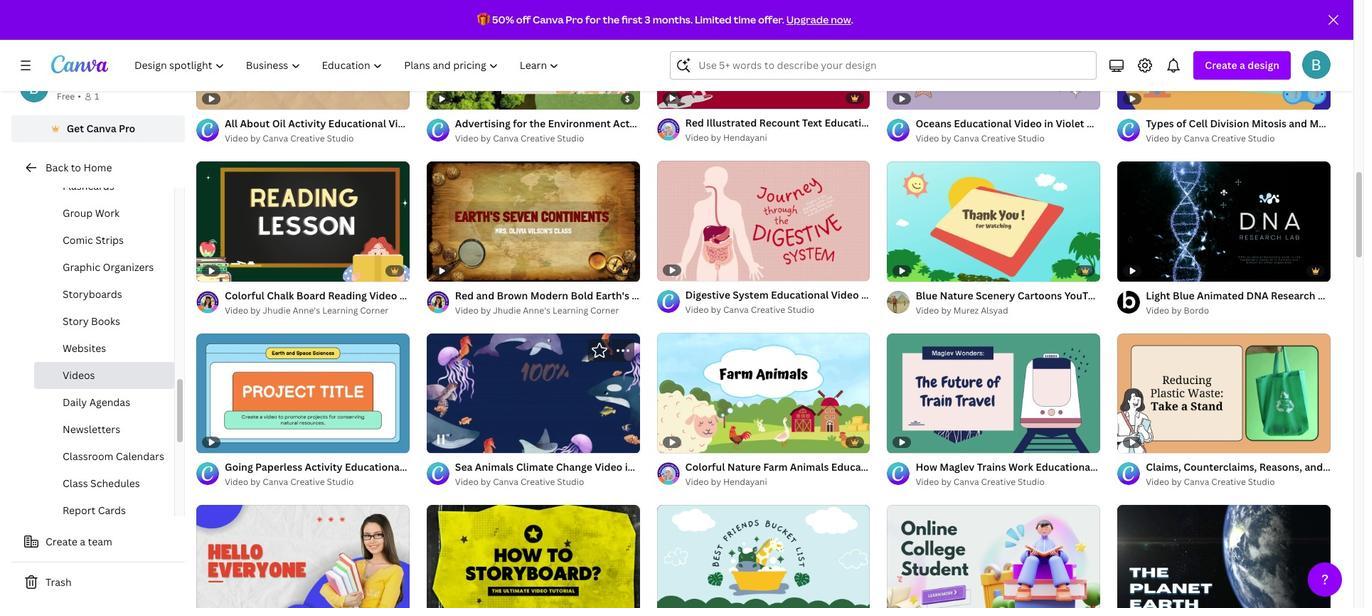Task type: vqa. For each thing, say whether or not it's contained in the screenshot.
topmost the "Create"
yes



Task type: locate. For each thing, give the bounding box(es) containing it.
animals right sea
[[475, 461, 514, 474]]

classroom
[[63, 450, 113, 463]]

by inside digestive system educational video in red pink illustrative style video by canva creative studio
[[711, 304, 721, 316]]

websites
[[63, 342, 106, 355]]

0 horizontal spatial a
[[80, 535, 85, 549]]

activity right oil in the left of the page
[[288, 117, 326, 130]]

2 video by jhudie anne's learning corner link from the left
[[455, 304, 640, 318]]

pro
[[566, 13, 583, 26], [119, 122, 135, 135]]

0 horizontal spatial intro
[[740, 289, 763, 302]]

get
[[67, 122, 84, 135]]

a inside 'dropdown button'
[[1240, 58, 1246, 72]]

0 vertical spatial illustrative
[[917, 288, 970, 302]]

nature for blue
[[940, 289, 974, 302]]

studio inside digestive system educational video in red pink illustrative style video by canva creative studio
[[788, 304, 815, 316]]

1 video by jhudie anne's learning corner link from the left
[[225, 304, 410, 318]]

intro right digestive
[[740, 289, 763, 302]]

1 vertical spatial illustrative
[[691, 461, 744, 474]]

create left design
[[1205, 58, 1238, 72]]

sea
[[455, 461, 473, 474]]

2 video by hendayani link from the top
[[686, 475, 870, 489]]

0 horizontal spatial pro
[[119, 122, 135, 135]]

intro inside the red and brown modern bold earth's continents education  intro video video by jhudie anne's learning corner
[[740, 289, 763, 302]]

1 vertical spatial colorful
[[686, 460, 725, 474]]

illustrative right 'white'
[[691, 461, 744, 474]]

by inside going paperless activity educational video in blue orange lines style video by canva creative studio
[[250, 476, 261, 488]]

2 anne's from the left
[[523, 304, 551, 316]]

0 vertical spatial pro
[[566, 13, 583, 26]]

hendayani inside red illustrated recount text educational video video by hendayani
[[724, 132, 767, 144]]

0 vertical spatial education
[[688, 289, 737, 302]]

classroom calendars
[[63, 450, 164, 463]]

1 horizontal spatial create
[[1205, 58, 1238, 72]]

0 vertical spatial nature
[[940, 289, 974, 302]]

cards
[[98, 504, 126, 517]]

create down report
[[46, 535, 77, 549]]

1 horizontal spatial colorful
[[686, 460, 725, 474]]

studio inside oceans educational video in violet green neat collage style video by canva creative studio
[[1018, 132, 1045, 145]]

studio inside going paperless activity educational video in blue orange lines style video by canva creative studio
[[327, 476, 354, 488]]

digestive system educational video in red pink illustrative style video by canva creative studio
[[686, 288, 997, 316]]

colorful for colorful nature farm animals education video
[[686, 460, 725, 474]]

in inside going paperless activity educational video in blue orange lines style video by canva creative studio
[[435, 461, 445, 474]]

back to home link
[[11, 154, 185, 182]]

1 hendayani from the top
[[724, 132, 767, 144]]

1 horizontal spatial red
[[686, 116, 704, 130]]

brown right and
[[497, 289, 528, 302]]

🎁
[[477, 13, 490, 26]]

0 horizontal spatial nature
[[728, 460, 761, 474]]

hendayani inside colorful nature farm animals education video video by hendayani
[[724, 476, 767, 488]]

1 anne's from the left
[[293, 304, 320, 316]]

comic strips
[[63, 233, 124, 247]]

0 horizontal spatial illustrative
[[691, 461, 744, 474]]

red left and
[[455, 289, 474, 302]]

1 horizontal spatial anne's
[[523, 304, 551, 316]]

red inside red illustrated recount text educational video video by hendayani
[[686, 116, 704, 130]]

1 horizontal spatial a
[[1240, 58, 1246, 72]]

jhudie down and
[[493, 304, 521, 316]]

text
[[802, 116, 823, 130]]

illustrative
[[917, 288, 970, 302], [691, 461, 744, 474]]

1 vertical spatial hendayani
[[724, 476, 767, 488]]

illustrative up murez
[[917, 288, 970, 302]]

blue left 'white'
[[637, 461, 658, 474]]

limited
[[695, 13, 732, 26]]

in
[[419, 117, 428, 130], [1045, 117, 1054, 130], [862, 288, 871, 302], [435, 461, 445, 474], [625, 461, 634, 474]]

by inside light blue animated dna research lab youtu video by bordo
[[1172, 304, 1182, 316]]

studio inside the 'sea animals climate change video in blue white illustrative style video by canva creative studio'
[[557, 476, 584, 488]]

learning inside the red and brown modern bold earth's continents education  intro video video by jhudie anne's learning corner
[[553, 304, 588, 316]]

1 intro from the left
[[740, 289, 763, 302]]

creative inside oceans educational video in violet green neat collage style video by canva creative studio
[[981, 132, 1016, 145]]

1 learning from the left
[[322, 304, 358, 316]]

report
[[63, 504, 96, 517]]

a left team
[[80, 535, 85, 549]]

video by jhudie anne's learning corner link
[[225, 304, 410, 318], [455, 304, 640, 318]]

2 jhudie from the left
[[493, 304, 521, 316]]

1 horizontal spatial jhudie
[[493, 304, 521, 316]]

anne's inside the red and brown modern bold earth's continents education  intro video video by jhudie anne's learning corner
[[523, 304, 551, 316]]

red illustrated recount text educational video video by hendayani
[[686, 116, 913, 144]]

oceans educational video in violet green neat collage style link
[[916, 116, 1208, 132]]

get canva pro
[[67, 122, 135, 135]]

red for red illustrated recount text educational video
[[686, 116, 704, 130]]

1 vertical spatial activity
[[305, 461, 343, 474]]

1 vertical spatial video by hendayani link
[[686, 475, 870, 489]]

flashcards
[[63, 179, 114, 193]]

classroom calendars link
[[34, 443, 174, 470]]

blue up bordo
[[1173, 289, 1195, 302]]

1 vertical spatial a
[[80, 535, 85, 549]]

1 vertical spatial education
[[831, 460, 881, 474]]

by
[[711, 132, 721, 144], [250, 132, 261, 145], [481, 132, 491, 145], [942, 132, 952, 145], [1172, 132, 1182, 145], [711, 304, 721, 316], [250, 304, 261, 316], [481, 304, 491, 316], [942, 304, 952, 316], [1172, 304, 1182, 316], [711, 476, 721, 488], [250, 476, 261, 488], [481, 476, 491, 488], [942, 476, 952, 488], [1172, 476, 1182, 488]]

1 horizontal spatial pro
[[566, 13, 583, 26]]

3
[[645, 13, 651, 26]]

in left pink
[[862, 288, 871, 302]]

0 vertical spatial create
[[1205, 58, 1238, 72]]

pro up back to home link on the left top of page
[[119, 122, 135, 135]]

video by jhudie anne's learning corner link down modern
[[455, 304, 640, 318]]

2 horizontal spatial red
[[873, 288, 892, 302]]

0 horizontal spatial brown
[[430, 117, 462, 130]]

a left design
[[1240, 58, 1246, 72]]

in inside oceans educational video in violet green neat collage style video by canva creative studio
[[1045, 117, 1054, 130]]

now
[[831, 13, 851, 26]]

.
[[851, 13, 854, 26]]

going
[[225, 461, 253, 474]]

get canva pro button
[[11, 115, 185, 142]]

colorful nature farm animals education video link
[[686, 459, 911, 475]]

education inside colorful nature farm animals education video video by hendayani
[[831, 460, 881, 474]]

colorful inside colorful nature farm animals education video video by hendayani
[[686, 460, 725, 474]]

0 horizontal spatial video by jhudie anne's learning corner link
[[225, 304, 410, 318]]

educational inside oceans educational video in violet green neat collage style video by canva creative studio
[[954, 117, 1012, 130]]

0 vertical spatial a
[[1240, 58, 1246, 72]]

intro left outro
[[1139, 289, 1163, 302]]

1 horizontal spatial brown
[[497, 289, 528, 302]]

alsyad
[[981, 304, 1009, 316]]

1 jhudie from the left
[[263, 304, 291, 316]]

create a team button
[[11, 528, 185, 556]]

in left beige
[[419, 117, 428, 130]]

video by hendayani link down farm
[[686, 475, 870, 489]]

story books
[[63, 314, 120, 328]]

video by jhudie anne's learning corner link down "board"
[[225, 304, 410, 318]]

jhudie inside colorful  chalk board reading video lesson template video by jhudie anne's learning corner
[[263, 304, 291, 316]]

free •
[[57, 90, 81, 102]]

colorful inside colorful  chalk board reading video lesson template video by jhudie anne's learning corner
[[225, 289, 265, 302]]

2 intro from the left
[[1139, 289, 1163, 302]]

create inside 'dropdown button'
[[1205, 58, 1238, 72]]

nature
[[940, 289, 974, 302], [728, 460, 761, 474]]

style inside oceans educational video in violet green neat collage style video by canva creative studio
[[1183, 117, 1208, 130]]

video
[[885, 116, 913, 130], [389, 117, 416, 130], [1014, 117, 1042, 130], [686, 132, 709, 144], [225, 132, 248, 145], [455, 132, 479, 145], [916, 132, 939, 145], [1146, 132, 1170, 145], [831, 288, 859, 302], [369, 289, 397, 302], [766, 289, 794, 302], [1109, 289, 1137, 302], [686, 304, 709, 316], [225, 304, 248, 316], [455, 304, 479, 316], [916, 304, 939, 316], [1146, 304, 1170, 316], [883, 460, 911, 474], [405, 461, 433, 474], [595, 461, 623, 474], [686, 476, 709, 488], [225, 476, 248, 488], [455, 476, 479, 488], [916, 476, 939, 488], [1146, 476, 1170, 488]]

1 horizontal spatial education
[[831, 460, 881, 474]]

jhudie inside the red and brown modern bold earth's continents education  intro video video by jhudie anne's learning corner
[[493, 304, 521, 316]]

all
[[225, 117, 238, 130]]

nature inside the blue nature scenery cartoons youtube video intro outro video by murez alsyad
[[940, 289, 974, 302]]

by inside the 'sea animals climate change video in blue white illustrative style video by canva creative studio'
[[481, 476, 491, 488]]

1 vertical spatial brown
[[497, 289, 528, 302]]

hendayani down 'illustrated'
[[724, 132, 767, 144]]

hendayani down farm
[[724, 476, 767, 488]]

creative inside going paperless activity educational video in blue orange lines style video by canva creative studio
[[290, 476, 325, 488]]

animals inside colorful nature farm animals education video video by hendayani
[[790, 460, 829, 474]]

2 learning from the left
[[553, 304, 588, 316]]

youtube
[[1065, 289, 1107, 302]]

0 horizontal spatial animals
[[475, 461, 514, 474]]

anne's down "board"
[[293, 304, 320, 316]]

1 horizontal spatial intro
[[1139, 289, 1163, 302]]

1 vertical spatial pro
[[119, 122, 135, 135]]

creative inside digestive system educational video in red pink illustrative style video by canva creative studio
[[751, 304, 786, 316]]

red left 'illustrated'
[[686, 116, 704, 130]]

nature up murez
[[940, 289, 974, 302]]

white
[[661, 461, 689, 474]]

2 hendayani from the top
[[724, 476, 767, 488]]

activity inside going paperless activity educational video in blue orange lines style video by canva creative studio
[[305, 461, 343, 474]]

0 vertical spatial activity
[[288, 117, 326, 130]]

0 vertical spatial brown
[[430, 117, 462, 130]]

0 horizontal spatial colorful
[[225, 289, 265, 302]]

1 vertical spatial create
[[46, 535, 77, 549]]

0 vertical spatial hendayani
[[724, 132, 767, 144]]

schedules
[[90, 477, 140, 490]]

class schedules
[[63, 477, 140, 490]]

1 horizontal spatial video by jhudie anne's learning corner link
[[455, 304, 640, 318]]

corner down colorful  chalk board reading video lesson template link
[[360, 304, 389, 316]]

story books link
[[34, 308, 174, 335]]

create
[[1205, 58, 1238, 72], [46, 535, 77, 549]]

books
[[91, 314, 120, 328]]

1 video by hendayani link from the top
[[686, 131, 870, 145]]

intro
[[740, 289, 763, 302], [1139, 289, 1163, 302]]

group
[[63, 206, 93, 220]]

0 horizontal spatial learning
[[322, 304, 358, 316]]

change
[[556, 461, 593, 474]]

free
[[57, 90, 75, 102]]

style inside digestive system educational video in red pink illustrative style video by canva creative studio
[[972, 288, 997, 302]]

0 vertical spatial video by hendayani link
[[686, 131, 870, 145]]

the
[[603, 13, 620, 26]]

graphic
[[63, 260, 100, 274]]

class
[[63, 477, 88, 490]]

brown left beige
[[430, 117, 462, 130]]

neat
[[1119, 117, 1142, 130]]

collage
[[1144, 117, 1181, 130]]

top level navigation element
[[125, 51, 572, 80]]

activity right paperless
[[305, 461, 343, 474]]

pro left for
[[566, 13, 583, 26]]

illustrative inside digestive system educational video in red pink illustrative style video by canva creative studio
[[917, 288, 970, 302]]

0 vertical spatial colorful
[[225, 289, 265, 302]]

in left 'white'
[[625, 461, 634, 474]]

by inside oceans educational video in violet green neat collage style video by canva creative studio
[[942, 132, 952, 145]]

report cards link
[[34, 497, 174, 524]]

websites link
[[34, 335, 174, 362]]

0 horizontal spatial education
[[688, 289, 737, 302]]

brad klo image
[[1303, 51, 1331, 79]]

red inside the red and brown modern bold earth's continents education  intro video video by jhudie anne's learning corner
[[455, 289, 474, 302]]

blue inside going paperless activity educational video in blue orange lines style video by canva creative studio
[[447, 461, 469, 474]]

None search field
[[670, 51, 1097, 80]]

1 horizontal spatial animals
[[790, 460, 829, 474]]

0 horizontal spatial corner
[[360, 304, 389, 316]]

video by hendayani link down the recount
[[686, 131, 870, 145]]

corner down earth's
[[591, 304, 619, 316]]

nature left farm
[[728, 460, 761, 474]]

0 horizontal spatial create
[[46, 535, 77, 549]]

home
[[84, 161, 112, 174]]

style inside going paperless activity educational video in blue orange lines style video by canva creative studio
[[536, 461, 561, 474]]

back
[[46, 161, 68, 174]]

colorful left farm
[[686, 460, 725, 474]]

2 corner from the left
[[591, 304, 619, 316]]

animals right farm
[[790, 460, 829, 474]]

anne's
[[293, 304, 320, 316], [523, 304, 551, 316]]

in left sea
[[435, 461, 445, 474]]

anne's down modern
[[523, 304, 551, 316]]

activity
[[288, 117, 326, 130], [305, 461, 343, 474]]

team
[[88, 535, 112, 549]]

1 horizontal spatial corner
[[591, 304, 619, 316]]

blue inside light blue animated dna research lab youtu video by bordo
[[1173, 289, 1195, 302]]

bold
[[571, 289, 594, 302]]

green
[[1087, 117, 1116, 130]]

1 horizontal spatial illustrative
[[917, 288, 970, 302]]

a
[[1240, 58, 1246, 72], [80, 535, 85, 549]]

in inside all about oil activity educational video in brown beige scrapbook style video by canva creative studio
[[419, 117, 428, 130]]

blue inside the 'sea animals climate change video in blue white illustrative style video by canva creative studio'
[[637, 461, 658, 474]]

colorful left chalk
[[225, 289, 265, 302]]

1 corner from the left
[[360, 304, 389, 316]]

months.
[[653, 13, 693, 26]]

learning down reading
[[322, 304, 358, 316]]

blue right pink
[[916, 289, 938, 302]]

create inside button
[[46, 535, 77, 549]]

in left violet
[[1045, 117, 1054, 130]]

0 horizontal spatial red
[[455, 289, 474, 302]]

corner
[[360, 304, 389, 316], [591, 304, 619, 316]]

nature inside colorful nature farm animals education video video by hendayani
[[728, 460, 761, 474]]

jhudie down chalk
[[263, 304, 291, 316]]

0 horizontal spatial anne's
[[293, 304, 320, 316]]

youtu
[[1338, 289, 1365, 302]]

1 vertical spatial nature
[[728, 460, 761, 474]]

1 horizontal spatial nature
[[940, 289, 974, 302]]

red left pink
[[873, 288, 892, 302]]

learning down bold
[[553, 304, 588, 316]]

a inside button
[[80, 535, 85, 549]]

corner inside colorful  chalk board reading video lesson template video by jhudie anne's learning corner
[[360, 304, 389, 316]]

1 horizontal spatial learning
[[553, 304, 588, 316]]

animals inside the 'sea animals climate change video in blue white illustrative style video by canva creative studio'
[[475, 461, 514, 474]]

comic strips link
[[34, 227, 174, 254]]

video by canva creative studio link
[[225, 132, 410, 146], [455, 132, 640, 146], [916, 132, 1101, 146], [1146, 132, 1331, 146], [686, 303, 870, 317], [225, 476, 410, 490], [455, 476, 640, 490], [916, 476, 1101, 490], [1146, 476, 1331, 490]]

video by hendayani link for farm
[[686, 475, 870, 489]]

0 horizontal spatial jhudie
[[263, 304, 291, 316]]

colorful for colorful  chalk board reading video lesson template
[[225, 289, 265, 302]]

blue left orange
[[447, 461, 469, 474]]



Task type: describe. For each thing, give the bounding box(es) containing it.
system
[[733, 288, 769, 302]]

recount
[[759, 116, 800, 130]]

all about oil activity educational video in brown beige scrapbook style video by canva creative studio
[[225, 117, 572, 145]]

daily
[[63, 396, 87, 409]]

a for team
[[80, 535, 85, 549]]

corner inside the red and brown modern bold earth's continents education  intro video video by jhudie anne's learning corner
[[591, 304, 619, 316]]

report cards
[[63, 504, 126, 517]]

pink
[[894, 288, 915, 302]]

scrapbook
[[493, 117, 545, 130]]

video by hendayani link for recount
[[686, 131, 870, 145]]

flashcards link
[[34, 173, 174, 200]]

video by jhudie anne's learning corner link for reading
[[225, 304, 410, 318]]

in inside digestive system educational video in red pink illustrative style video by canva creative studio
[[862, 288, 871, 302]]

create a design
[[1205, 58, 1280, 72]]

by inside colorful  chalk board reading video lesson template video by jhudie anne's learning corner
[[250, 304, 261, 316]]

offer.
[[758, 13, 785, 26]]

board
[[296, 289, 326, 302]]

nature for colorful
[[728, 460, 761, 474]]

sea animals climate change video in blue white illustrative style link
[[455, 460, 771, 476]]

activity inside all about oil activity educational video in brown beige scrapbook style video by canva creative studio
[[288, 117, 326, 130]]

light blue animated dna research lab youtu video by bordo
[[1146, 289, 1365, 316]]

template
[[436, 289, 481, 302]]

by inside colorful nature farm animals education video video by hendayani
[[711, 476, 721, 488]]

video by murez alsyad link
[[916, 304, 1101, 318]]

graphic organizers link
[[34, 254, 174, 281]]

blue inside the blue nature scenery cartoons youtube video intro outro video by murez alsyad
[[916, 289, 938, 302]]

light blue animated dna research lab youtu link
[[1146, 288, 1365, 304]]

red for red and brown modern bold earth's continents education  intro video
[[455, 289, 474, 302]]

studio inside all about oil activity educational video in brown beige scrapbook style video by canva creative studio
[[327, 132, 354, 145]]

organizers
[[103, 260, 154, 274]]

create a team
[[46, 535, 112, 549]]

oceans educational video in violet green neat collage style video by canva creative studio
[[916, 117, 1208, 145]]

video by jhudie anne's learning corner link for modern
[[455, 304, 640, 318]]

graphic organizers
[[63, 260, 154, 274]]

bordo
[[1184, 304, 1210, 316]]

paperless
[[255, 461, 302, 474]]

oil
[[272, 117, 286, 130]]

illustrated
[[707, 116, 757, 130]]

storyboards
[[63, 287, 122, 301]]

by inside all about oil activity educational video in brown beige scrapbook style video by canva creative studio
[[250, 132, 261, 145]]

upgrade now button
[[787, 13, 851, 26]]

videos
[[63, 369, 95, 382]]

cartoons
[[1018, 289, 1062, 302]]

canva inside digestive system educational video in red pink illustrative style video by canva creative studio
[[724, 304, 749, 316]]

learning inside colorful  chalk board reading video lesson template video by jhudie anne's learning corner
[[322, 304, 358, 316]]

murez
[[954, 304, 979, 316]]

blue nature scenery cartoons youtube video intro outro video by murez alsyad
[[916, 289, 1194, 316]]

colorful  chalk board reading video lesson template video by jhudie anne's learning corner
[[225, 289, 481, 316]]

•
[[78, 90, 81, 102]]

storyboards link
[[34, 281, 174, 308]]

canva inside oceans educational video in violet green neat collage style video by canva creative studio
[[954, 132, 979, 145]]

a for design
[[1240, 58, 1246, 72]]

red inside digestive system educational video in red pink illustrative style video by canva creative studio
[[873, 288, 892, 302]]

hendayani for nature
[[724, 476, 767, 488]]

create for create a design
[[1205, 58, 1238, 72]]

daily agendas
[[63, 396, 130, 409]]

educational inside all about oil activity educational video in brown beige scrapbook style video by canva creative studio
[[328, 117, 386, 130]]

canva inside get canva pro button
[[86, 122, 116, 135]]

calendars
[[116, 450, 164, 463]]

violet
[[1056, 117, 1085, 130]]

sea animals climate change video in blue white illustrative style video by canva creative studio
[[455, 461, 771, 488]]

video by bordo link
[[1146, 304, 1331, 318]]

for
[[585, 13, 601, 26]]

farm
[[764, 460, 788, 474]]

creative inside the 'sea animals climate change video in blue white illustrative style video by canva creative studio'
[[521, 476, 555, 488]]

chalk
[[267, 289, 294, 302]]

create for create a team
[[46, 535, 77, 549]]

Search search field
[[699, 52, 1088, 79]]

research
[[1271, 289, 1316, 302]]

brown inside all about oil activity educational video in brown beige scrapbook style video by canva creative studio
[[430, 117, 462, 130]]

modern
[[531, 289, 569, 302]]

all about oil activity educational video in brown beige scrapbook style link
[[225, 116, 572, 132]]

canva inside all about oil activity educational video in brown beige scrapbook style video by canva creative studio
[[263, 132, 288, 145]]

design
[[1248, 58, 1280, 72]]

1
[[95, 90, 99, 102]]

first
[[622, 13, 643, 26]]

red and brown modern bold earth's continents education  intro video link
[[455, 288, 794, 304]]

educational inside red illustrated recount text educational video video by hendayani
[[825, 116, 883, 130]]

digestive
[[686, 288, 731, 302]]

newsletters link
[[34, 416, 174, 443]]

about
[[240, 117, 270, 130]]

brown inside the red and brown modern bold earth's continents education  intro video video by jhudie anne's learning corner
[[497, 289, 528, 302]]

canva inside the 'sea animals climate change video in blue white illustrative style video by canva creative studio'
[[493, 476, 519, 488]]

red and brown modern bold earth's continents education  intro video video by jhudie anne's learning corner
[[455, 289, 794, 316]]

time
[[734, 13, 756, 26]]

by inside the blue nature scenery cartoons youtube video intro outro video by murez alsyad
[[942, 304, 952, 316]]

canva inside going paperless activity educational video in blue orange lines style video by canva creative studio
[[263, 476, 288, 488]]

in inside the 'sea animals climate change video in blue white illustrative style video by canva creative studio'
[[625, 461, 634, 474]]

by inside red illustrated recount text educational video video by hendayani
[[711, 132, 721, 144]]

red illustrated recount text educational video link
[[686, 116, 913, 131]]

trash link
[[11, 568, 185, 597]]

to
[[71, 161, 81, 174]]

educational inside going paperless activity educational video in blue orange lines style video by canva creative studio
[[345, 461, 403, 474]]

lesson
[[400, 289, 434, 302]]

creative inside all about oil activity educational video in brown beige scrapbook style video by canva creative studio
[[290, 132, 325, 145]]

animated
[[1197, 289, 1244, 302]]

hendayani for illustrated
[[724, 132, 767, 144]]

anne's inside colorful  chalk board reading video lesson template video by jhudie anne's learning corner
[[293, 304, 320, 316]]

earth's
[[596, 289, 630, 302]]

story
[[63, 314, 89, 328]]

colorful nature farm animals education video video by hendayani
[[686, 460, 911, 488]]

$
[[625, 93, 630, 104]]

style inside the 'sea animals climate change video in blue white illustrative style video by canva creative studio'
[[746, 461, 771, 474]]

orange
[[471, 461, 506, 474]]

work
[[95, 206, 120, 220]]

style inside all about oil activity educational video in brown beige scrapbook style video by canva creative studio
[[547, 117, 572, 130]]

going paperless activity educational video in blue orange lines style link
[[225, 460, 561, 476]]

light
[[1146, 289, 1171, 302]]

video inside light blue animated dna research lab youtu video by bordo
[[1146, 304, 1170, 316]]

climate
[[516, 461, 554, 474]]

create a design button
[[1194, 51, 1291, 80]]

pro inside button
[[119, 122, 135, 135]]

digestive system educational video in red pink illustrative style link
[[686, 287, 997, 303]]

illustrative inside the 'sea animals climate change video in blue white illustrative style video by canva creative studio'
[[691, 461, 744, 474]]

intro inside the blue nature scenery cartoons youtube video intro outro video by murez alsyad
[[1139, 289, 1163, 302]]

upgrade
[[787, 13, 829, 26]]

agendas
[[89, 396, 130, 409]]

back to home
[[46, 161, 112, 174]]

continents
[[632, 289, 686, 302]]

by inside the red and brown modern bold earth's continents education  intro video video by jhudie anne's learning corner
[[481, 304, 491, 316]]

education inside the red and brown modern bold earth's continents education  intro video video by jhudie anne's learning corner
[[688, 289, 737, 302]]

outro
[[1165, 289, 1194, 302]]

educational inside digestive system educational video in red pink illustrative style video by canva creative studio
[[771, 288, 829, 302]]

colorful  chalk board reading video lesson template link
[[225, 288, 481, 304]]



